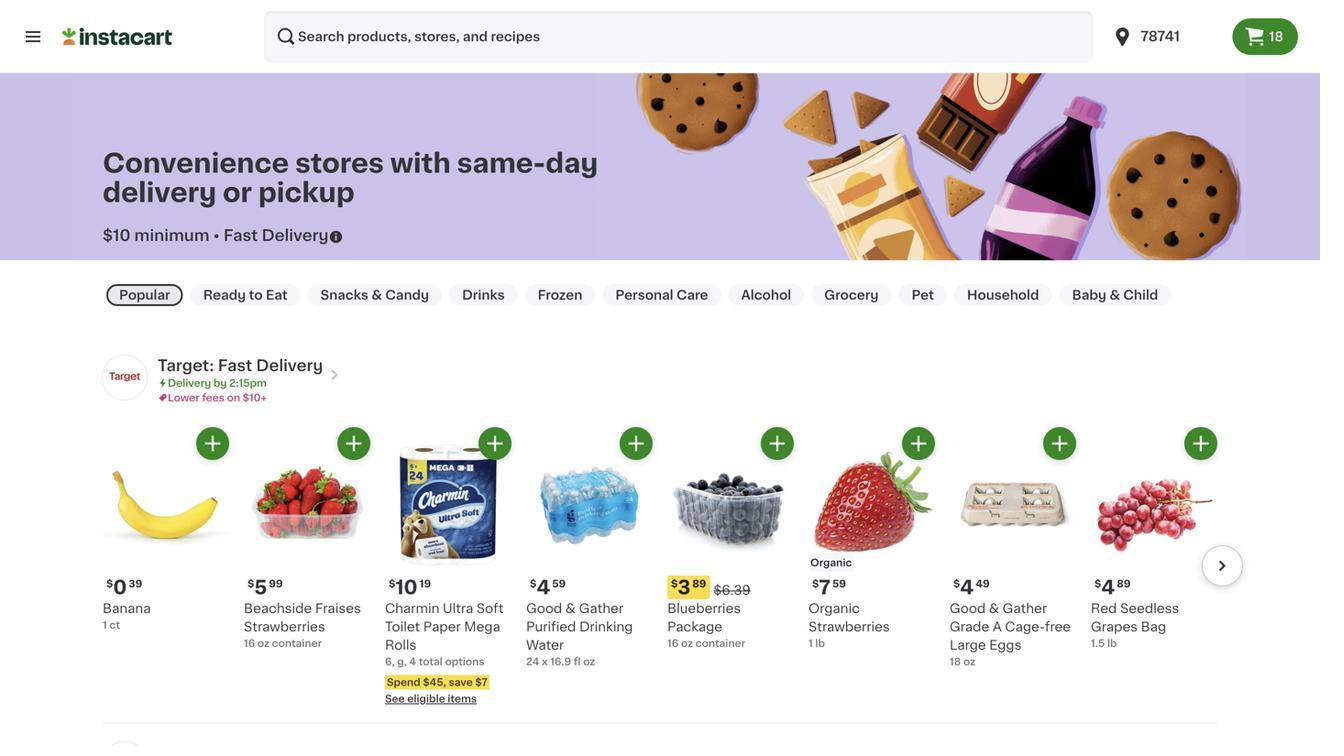 Task type: describe. For each thing, give the bounding box(es) containing it.
red
[[1091, 602, 1117, 615]]

$6.39
[[714, 584, 751, 597]]

personal
[[615, 289, 673, 302]]

4 for good & gather grade a cage-free large eggs
[[960, 578, 974, 597]]

$ 7 59
[[812, 578, 846, 597]]

candy
[[385, 289, 429, 302]]

add image for &
[[1048, 432, 1071, 455]]

see
[[385, 694, 405, 704]]

lb inside organic strawberries 1 lb
[[815, 639, 825, 649]]

grapes
[[1091, 621, 1138, 633]]

soft
[[477, 602, 504, 615]]

4 for red seedless grapes bag
[[1101, 578, 1115, 597]]

delivery by 2:15pm
[[168, 378, 267, 388]]

gather for a
[[1003, 602, 1047, 615]]

fl
[[574, 657, 581, 667]]

$10 minimum • fast delivery
[[103, 228, 329, 243]]

free
[[1045, 621, 1071, 633]]

16.9
[[550, 657, 571, 667]]

49
[[976, 579, 990, 589]]

blueberries
[[667, 602, 741, 615]]

pet link
[[899, 284, 947, 306]]

$ for $ 7 59
[[812, 579, 819, 589]]

bag
[[1141, 621, 1166, 633]]

item carousel region
[[77, 427, 1243, 716]]

organic for organic
[[810, 558, 852, 568]]

39
[[129, 579, 142, 589]]

care
[[677, 289, 708, 302]]

oz inside good & gather grade a cage-free large eggs 18 oz
[[964, 657, 976, 667]]

$45,
[[423, 677, 446, 688]]

8 product group from the left
[[1091, 427, 1217, 651]]

household
[[967, 289, 1039, 302]]

seedless
[[1120, 602, 1179, 615]]

target: fast delivery image
[[103, 356, 147, 400]]

7
[[819, 578, 831, 597]]

cage-
[[1005, 621, 1045, 633]]

$10
[[103, 228, 131, 243]]

$ for $ 5 99
[[248, 579, 254, 589]]

add image for 7
[[907, 432, 930, 455]]

or
[[223, 180, 252, 206]]

target: fast delivery
[[158, 358, 323, 374]]

save
[[449, 677, 473, 688]]

oz inside the beachside fraises strawberries 16 oz container
[[257, 639, 270, 649]]

2 strawberries from the left
[[809, 621, 890, 633]]

frozen
[[538, 289, 582, 302]]

89 for 3
[[692, 579, 706, 589]]

spend $45, save $7 see eligible items
[[385, 677, 488, 704]]

1 add image from the left
[[484, 432, 507, 455]]

$ 4 59
[[530, 578, 566, 597]]

1.5
[[1091, 639, 1105, 649]]

popular
[[119, 289, 170, 302]]

frozen link
[[525, 284, 595, 306]]

with
[[390, 150, 451, 177]]

good & gather purified drinking water 24 x 16.9 fl oz
[[526, 602, 633, 667]]

18 inside button
[[1269, 30, 1283, 43]]

add image for 0
[[201, 432, 224, 455]]

grade
[[950, 621, 989, 633]]

convenience
[[103, 150, 289, 177]]

product group containing 10
[[385, 427, 512, 706]]

organic strawberries 1 lb
[[809, 602, 890, 649]]

7 product group from the left
[[950, 427, 1076, 669]]

$ 0 39
[[106, 578, 142, 597]]

$ 4 89
[[1095, 578, 1131, 597]]

oz inside "$ 3 89 $6.39 blueberries package 16 oz container"
[[681, 639, 693, 649]]

charmin ultra soft toilet paper mega rolls 6, g, 4 total options
[[385, 602, 504, 667]]

a
[[993, 621, 1002, 633]]

same-
[[457, 150, 546, 177]]

product group containing 3
[[667, 427, 794, 651]]

red seedless grapes bag 1.5 lb
[[1091, 602, 1179, 649]]

on
[[227, 393, 240, 403]]

Search field
[[264, 11, 1093, 62]]

0 vertical spatial fast
[[224, 228, 258, 243]]

to
[[249, 289, 263, 302]]

large
[[950, 639, 986, 652]]

banana 1 ct
[[103, 602, 151, 630]]

organic for organic strawberries 1 lb
[[809, 602, 860, 615]]

convenience stores with same-day delivery or pickup main content
[[0, 61, 1320, 745]]

$3.89 original price: $6.39 element
[[667, 576, 794, 600]]

59 for 7
[[832, 579, 846, 589]]

product group containing 0
[[103, 427, 229, 633]]

lower fees on $10+
[[168, 393, 267, 403]]

target:
[[158, 358, 214, 374]]

4 for good & gather purified drinking water
[[537, 578, 550, 597]]

container inside the beachside fraises strawberries 16 oz container
[[272, 639, 322, 649]]

& for baby & child
[[1110, 289, 1120, 302]]

$10+
[[243, 393, 267, 403]]

options
[[445, 657, 485, 667]]

ct
[[109, 620, 120, 630]]

minimum
[[134, 228, 209, 243]]

good for good & gather purified drinking water
[[526, 602, 562, 615]]

$ 10 19
[[389, 578, 431, 597]]

purified
[[526, 621, 576, 633]]

popular link
[[106, 284, 183, 306]]

2 vertical spatial delivery
[[168, 378, 211, 388]]

product group containing 7
[[809, 427, 935, 651]]

4 inside charmin ultra soft toilet paper mega rolls 6, g, 4 total options
[[409, 657, 416, 667]]

by
[[214, 378, 227, 388]]

instacart logo image
[[62, 26, 172, 48]]

2 78741 button from the left
[[1111, 11, 1221, 62]]

grocery
[[824, 289, 879, 302]]

items
[[448, 694, 477, 704]]

pet
[[912, 289, 934, 302]]

4 product group from the left
[[526, 427, 653, 669]]

x
[[542, 657, 548, 667]]

g,
[[397, 657, 407, 667]]



Task type: locate. For each thing, give the bounding box(es) containing it.
drinks
[[462, 289, 505, 302]]

1 16 from the left
[[244, 639, 255, 649]]

3 add image from the left
[[625, 432, 648, 455]]

total
[[419, 657, 443, 667]]

2 good from the left
[[950, 602, 986, 615]]

toilet
[[385, 621, 420, 633]]

strawberries inside the beachside fraises strawberries 16 oz container
[[244, 621, 325, 633]]

1 horizontal spatial 1
[[809, 639, 813, 649]]

2 16 from the left
[[667, 639, 679, 649]]

1 horizontal spatial strawberries
[[809, 621, 890, 633]]

4 right g,
[[409, 657, 416, 667]]

7 $ from the left
[[953, 579, 960, 589]]

1 horizontal spatial container
[[696, 639, 745, 649]]

4 up red
[[1101, 578, 1115, 597]]

lb down 7
[[815, 639, 825, 649]]

1 horizontal spatial lb
[[1107, 639, 1117, 649]]

1 89 from the left
[[692, 579, 706, 589]]

package
[[667, 621, 722, 633]]

$ inside $ 10 19
[[389, 579, 395, 589]]

lb right 1.5
[[1107, 639, 1117, 649]]

1 horizontal spatial 18
[[1269, 30, 1283, 43]]

0 horizontal spatial 18
[[950, 657, 961, 667]]

container inside "$ 3 89 $6.39 blueberries package 16 oz container"
[[696, 639, 745, 649]]

household link
[[954, 284, 1052, 306]]

gather inside good & gather purified drinking water 24 x 16.9 fl oz
[[579, 602, 624, 615]]

0 horizontal spatial 89
[[692, 579, 706, 589]]

add image for 3
[[766, 432, 789, 455]]

5 $ from the left
[[671, 579, 678, 589]]

4
[[537, 578, 550, 597], [960, 578, 974, 597], [1101, 578, 1115, 597], [409, 657, 416, 667]]

alcohol link
[[728, 284, 804, 306]]

78741
[[1141, 30, 1180, 43]]

good inside good & gather grade a cage-free large eggs 18 oz
[[950, 602, 986, 615]]

delivery
[[103, 180, 217, 206]]

0 horizontal spatial 1
[[103, 620, 107, 630]]

$ inside $ 7 59
[[812, 579, 819, 589]]

6,
[[385, 657, 395, 667]]

1 $ from the left
[[106, 579, 113, 589]]

water
[[526, 639, 564, 652]]

$ up organic strawberries 1 lb
[[812, 579, 819, 589]]

1 vertical spatial 18
[[950, 657, 961, 667]]

4 up purified
[[537, 578, 550, 597]]

1 vertical spatial 1
[[809, 639, 813, 649]]

1 inside banana 1 ct
[[103, 620, 107, 630]]

1 inside organic strawberries 1 lb
[[809, 639, 813, 649]]

4 left 49
[[960, 578, 974, 597]]

59 inside $ 4 59
[[552, 579, 566, 589]]

$ 5 99
[[248, 578, 283, 597]]

& inside good & gather purified drinking water 24 x 16.9 fl oz
[[565, 602, 576, 615]]

oz
[[257, 639, 270, 649], [681, 639, 693, 649], [583, 657, 595, 667], [964, 657, 976, 667]]

$ 3 89 $6.39 blueberries package 16 oz container
[[667, 578, 751, 649]]

2 gather from the left
[[1003, 602, 1047, 615]]

alcohol
[[741, 289, 791, 302]]

3 $ from the left
[[389, 579, 395, 589]]

1 horizontal spatial good
[[950, 602, 986, 615]]

89 up red
[[1117, 579, 1131, 589]]

fast up 2:15pm
[[218, 358, 252, 374]]

lb inside red seedless grapes bag 1.5 lb
[[1107, 639, 1117, 649]]

3 product group from the left
[[385, 427, 512, 706]]

1 good from the left
[[526, 602, 562, 615]]

$ up 'blueberries'
[[671, 579, 678, 589]]

3 add image from the left
[[1048, 432, 1071, 455]]

59 up purified
[[552, 579, 566, 589]]

eggs
[[989, 639, 1022, 652]]

& up a
[[989, 602, 999, 615]]

0 vertical spatial delivery
[[262, 228, 329, 243]]

16 inside the beachside fraises strawberries 16 oz container
[[244, 639, 255, 649]]

0 vertical spatial 18
[[1269, 30, 1283, 43]]

delivery up 2:15pm
[[256, 358, 323, 374]]

59 right 7
[[832, 579, 846, 589]]

$ for $ 4 49
[[953, 579, 960, 589]]

None search field
[[264, 11, 1093, 62]]

1 horizontal spatial 89
[[1117, 579, 1131, 589]]

oz down the package
[[681, 639, 693, 649]]

&
[[372, 289, 382, 302], [1110, 289, 1120, 302], [565, 602, 576, 615], [989, 602, 999, 615]]

organic
[[810, 558, 852, 568], [809, 602, 860, 615]]

child
[[1123, 289, 1158, 302]]

gather up cage- at bottom
[[1003, 602, 1047, 615]]

$ left 49
[[953, 579, 960, 589]]

oz down beachside
[[257, 639, 270, 649]]

delivery up lower
[[168, 378, 211, 388]]

2 89 from the left
[[1117, 579, 1131, 589]]

1 container from the left
[[272, 639, 322, 649]]

personal care link
[[603, 284, 721, 306]]

0 vertical spatial organic
[[810, 558, 852, 568]]

1 add image from the left
[[201, 432, 224, 455]]

delivery
[[262, 228, 329, 243], [256, 358, 323, 374], [168, 378, 211, 388]]

4 add image from the left
[[1190, 432, 1212, 455]]

$ left 99
[[248, 579, 254, 589]]

0 horizontal spatial container
[[272, 639, 322, 649]]

add image for seedless
[[1190, 432, 1212, 455]]

$ up purified
[[530, 579, 537, 589]]

fast
[[224, 228, 258, 243], [218, 358, 252, 374]]

89 inside "$ 3 89 $6.39 blueberries package 16 oz container"
[[692, 579, 706, 589]]

& up purified
[[565, 602, 576, 615]]

$ up charmin
[[389, 579, 395, 589]]

ready to eat link
[[190, 284, 300, 306]]

& inside "link"
[[372, 289, 382, 302]]

snacks & candy
[[321, 289, 429, 302]]

0 horizontal spatial 59
[[552, 579, 566, 589]]

pickup
[[258, 180, 355, 206]]

2 add image from the left
[[342, 432, 365, 455]]

2 lb from the left
[[1107, 639, 1117, 649]]

89 right 3
[[692, 579, 706, 589]]

0 horizontal spatial strawberries
[[244, 621, 325, 633]]

snacks & candy link
[[308, 284, 442, 306]]

good up purified
[[526, 602, 562, 615]]

2 $ from the left
[[248, 579, 254, 589]]

$ for $ 4 59
[[530, 579, 537, 589]]

59 inside $ 7 59
[[832, 579, 846, 589]]

1 78741 button from the left
[[1100, 11, 1232, 62]]

add image
[[201, 432, 224, 455], [342, 432, 365, 455], [625, 432, 648, 455], [907, 432, 930, 455]]

2 container from the left
[[696, 639, 745, 649]]

convenience stores with same-day delivery or pickup
[[103, 150, 598, 206]]

0 horizontal spatial 16
[[244, 639, 255, 649]]

6 product group from the left
[[809, 427, 935, 651]]

16 down beachside
[[244, 639, 255, 649]]

organic up $ 7 59
[[810, 558, 852, 568]]

$7
[[475, 677, 488, 688]]

banana
[[103, 602, 151, 615]]

$ for $ 0 39
[[106, 579, 113, 589]]

fraises
[[315, 602, 361, 615]]

product group containing 5
[[244, 427, 370, 651]]

24
[[526, 657, 539, 667]]

18 button
[[1232, 18, 1298, 55]]

1 horizontal spatial 59
[[832, 579, 846, 589]]

78741 button
[[1100, 11, 1232, 62], [1111, 11, 1221, 62]]

1 left "ct"
[[103, 620, 107, 630]]

gather inside good & gather grade a cage-free large eggs 18 oz
[[1003, 602, 1047, 615]]

rolls
[[385, 639, 417, 652]]

beachside fraises strawberries 16 oz container
[[244, 602, 361, 649]]

beachside
[[244, 602, 312, 615]]

$ for $ 10 19
[[389, 579, 395, 589]]

2 59 from the left
[[832, 579, 846, 589]]

good
[[526, 602, 562, 615], [950, 602, 986, 615]]

& for good & gather grade a cage-free large eggs 18 oz
[[989, 602, 999, 615]]

personal care
[[615, 289, 708, 302]]

10
[[395, 578, 418, 597]]

add image for 4
[[625, 432, 648, 455]]

0 horizontal spatial gather
[[579, 602, 624, 615]]

good & gather grade a cage-free large eggs 18 oz
[[950, 602, 1071, 667]]

oz down large on the bottom right of the page
[[964, 657, 976, 667]]

2:15pm
[[229, 378, 267, 388]]

& for good & gather purified drinking water 24 x 16.9 fl oz
[[565, 602, 576, 615]]

charmin
[[385, 602, 440, 615]]

$ 4 49
[[953, 578, 990, 597]]

product group
[[103, 427, 229, 633], [244, 427, 370, 651], [385, 427, 512, 706], [526, 427, 653, 669], [667, 427, 794, 651], [809, 427, 935, 651], [950, 427, 1076, 669], [1091, 427, 1217, 651]]

strawberries down $ 7 59
[[809, 621, 890, 633]]

0 horizontal spatial good
[[526, 602, 562, 615]]

$ inside $ 5 99
[[248, 579, 254, 589]]

1 horizontal spatial gather
[[1003, 602, 1047, 615]]

1 lb from the left
[[815, 639, 825, 649]]

fast right • on the top of the page
[[224, 228, 258, 243]]

2 add image from the left
[[766, 432, 789, 455]]

1 vertical spatial fast
[[218, 358, 252, 374]]

eligible
[[407, 694, 445, 704]]

strawberries
[[244, 621, 325, 633], [809, 621, 890, 633]]

grocery link
[[811, 284, 892, 306]]

$ inside $ 4 49
[[953, 579, 960, 589]]

1 down $ 7 59
[[809, 639, 813, 649]]

baby & child
[[1072, 289, 1158, 302]]

0 horizontal spatial lb
[[815, 639, 825, 649]]

good inside good & gather purified drinking water 24 x 16.9 fl oz
[[526, 602, 562, 615]]

lower
[[168, 393, 200, 403]]

2 product group from the left
[[244, 427, 370, 651]]

& inside good & gather grade a cage-free large eggs 18 oz
[[989, 602, 999, 615]]

& right baby
[[1110, 289, 1120, 302]]

& left candy
[[372, 289, 382, 302]]

organic down $ 7 59
[[809, 602, 860, 615]]

1 vertical spatial organic
[[809, 602, 860, 615]]

18 inside good & gather grade a cage-free large eggs 18 oz
[[950, 657, 961, 667]]

59 for 4
[[552, 579, 566, 589]]

ultra
[[443, 602, 473, 615]]

1 59 from the left
[[552, 579, 566, 589]]

$ inside "$ 3 89 $6.39 blueberries package 16 oz container"
[[671, 579, 678, 589]]

18
[[1269, 30, 1283, 43], [950, 657, 961, 667]]

delivery down pickup at the top left of page
[[262, 228, 329, 243]]

container down the package
[[696, 639, 745, 649]]

89 inside $ 4 89
[[1117, 579, 1131, 589]]

4 add image from the left
[[907, 432, 930, 455]]

3
[[678, 578, 691, 597]]

$ inside $ 0 39
[[106, 579, 113, 589]]

$ inside $ 4 59
[[530, 579, 537, 589]]

baby & child link
[[1059, 284, 1171, 306]]

0 vertical spatial 1
[[103, 620, 107, 630]]

8 $ from the left
[[1095, 579, 1101, 589]]

89 for 4
[[1117, 579, 1131, 589]]

oz inside good & gather purified drinking water 24 x 16.9 fl oz
[[583, 657, 595, 667]]

add image
[[484, 432, 507, 455], [766, 432, 789, 455], [1048, 432, 1071, 455], [1190, 432, 1212, 455]]

99
[[269, 579, 283, 589]]

5
[[254, 578, 267, 597]]

$ up red
[[1095, 579, 1101, 589]]

good for good & gather grade a cage-free large eggs
[[950, 602, 986, 615]]

$ inside $ 4 89
[[1095, 579, 1101, 589]]

spend
[[387, 677, 420, 688]]

strawberries down beachside
[[244, 621, 325, 633]]

& for snacks & candy
[[372, 289, 382, 302]]

1 vertical spatial delivery
[[256, 358, 323, 374]]

19
[[420, 579, 431, 589]]

container down beachside
[[272, 639, 322, 649]]

6 $ from the left
[[812, 579, 819, 589]]

day
[[546, 150, 598, 177]]

$ for $ 3 89 $6.39 blueberries package 16 oz container
[[671, 579, 678, 589]]

1 strawberries from the left
[[244, 621, 325, 633]]

oz right fl
[[583, 657, 595, 667]]

good up grade on the right bottom of page
[[950, 602, 986, 615]]

1 horizontal spatial 16
[[667, 639, 679, 649]]

gather up "drinking"
[[579, 602, 624, 615]]

5 product group from the left
[[667, 427, 794, 651]]

ready to eat
[[203, 289, 288, 302]]

•
[[213, 228, 220, 243]]

organic inside organic strawberries 1 lb
[[809, 602, 860, 615]]

0
[[113, 578, 127, 597]]

baby
[[1072, 289, 1106, 302]]

$ for $ 4 89
[[1095, 579, 1101, 589]]

gather
[[579, 602, 624, 615], [1003, 602, 1047, 615]]

1 product group from the left
[[103, 427, 229, 633]]

4 $ from the left
[[530, 579, 537, 589]]

gather for drinking
[[579, 602, 624, 615]]

stores
[[295, 150, 384, 177]]

1 gather from the left
[[579, 602, 624, 615]]

snacks
[[321, 289, 368, 302]]

16
[[244, 639, 255, 649], [667, 639, 679, 649]]

add image for 5
[[342, 432, 365, 455]]

$ left the 39
[[106, 579, 113, 589]]

16 down the package
[[667, 639, 679, 649]]

16 inside "$ 3 89 $6.39 blueberries package 16 oz container"
[[667, 639, 679, 649]]



Task type: vqa. For each thing, say whether or not it's contained in the screenshot.


